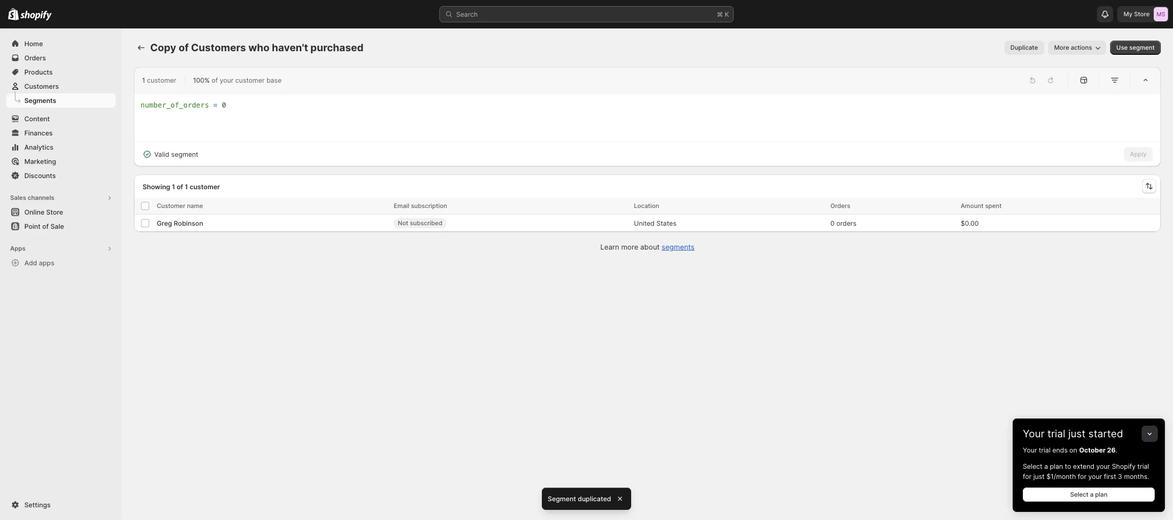 Task type: locate. For each thing, give the bounding box(es) containing it.
a down select a plan to extend your shopify trial for just $1/month for your first 3 months.
[[1091, 491, 1094, 498]]

home
[[24, 40, 43, 48]]

a inside "select a plan" link
[[1091, 491, 1094, 498]]

use segment button
[[1111, 41, 1161, 55]]

0 horizontal spatial a
[[1045, 462, 1048, 471]]

⌘
[[717, 10, 723, 18]]

0 vertical spatial your
[[220, 76, 234, 84]]

2 vertical spatial your
[[1089, 473, 1103, 481]]

segment for use segment
[[1130, 44, 1155, 51]]

1 vertical spatial orders
[[831, 202, 851, 210]]

a inside select a plan to extend your shopify trial for just $1/month for your first 3 months.
[[1045, 462, 1048, 471]]

valid segment
[[154, 150, 198, 158]]

0 vertical spatial trial
[[1048, 428, 1066, 440]]

a for select a plan to extend your shopify trial for just $1/month for your first 3 months.
[[1045, 462, 1048, 471]]

0 vertical spatial select
[[1023, 462, 1043, 471]]

0 vertical spatial plan
[[1050, 462, 1063, 471]]

customer down copy
[[147, 76, 176, 84]]

subscription
[[411, 202, 447, 210]]

trial inside select a plan to extend your shopify trial for just $1/month for your first 3 months.
[[1138, 462, 1150, 471]]

just
[[1069, 428, 1086, 440], [1034, 473, 1045, 481]]

of for customers
[[179, 42, 189, 54]]

store inside button
[[46, 208, 63, 216]]

0 horizontal spatial just
[[1034, 473, 1045, 481]]

analytics link
[[6, 140, 116, 154]]

of right 100% on the top left of the page
[[212, 76, 218, 84]]

orders
[[24, 54, 46, 62], [831, 202, 851, 210]]

1 horizontal spatial customer
[[190, 182, 220, 191]]

select down select a plan to extend your shopify trial for just $1/month for your first 3 months.
[[1071, 491, 1089, 498]]

point of sale
[[24, 222, 64, 230]]

amount spent
[[961, 202, 1002, 210]]

products link
[[6, 65, 116, 79]]

customer left base
[[235, 76, 265, 84]]

trial
[[1048, 428, 1066, 440], [1039, 446, 1051, 454], [1138, 462, 1150, 471]]

customer
[[157, 202, 185, 210]]

0 horizontal spatial customers
[[24, 82, 59, 90]]

of left sale
[[42, 222, 49, 230]]

just up on
[[1069, 428, 1086, 440]]

customer up name
[[190, 182, 220, 191]]

select left the to
[[1023, 462, 1043, 471]]

1 horizontal spatial segment
[[1130, 44, 1155, 51]]

not
[[398, 219, 408, 227]]

shopify image
[[20, 11, 52, 21]]

plan
[[1050, 462, 1063, 471], [1096, 491, 1108, 498]]

a
[[1045, 462, 1048, 471], [1091, 491, 1094, 498]]

more
[[1055, 44, 1070, 51]]

analytics
[[24, 143, 53, 151]]

1 horizontal spatial select
[[1071, 491, 1089, 498]]

online store
[[24, 208, 63, 216]]

products
[[24, 68, 53, 76]]

store right my
[[1135, 10, 1150, 18]]

your left first
[[1089, 473, 1103, 481]]

duplicate button
[[1005, 41, 1045, 55]]

2 vertical spatial trial
[[1138, 462, 1150, 471]]

my
[[1124, 10, 1133, 18]]

your trial just started button
[[1013, 419, 1165, 440]]

1 vertical spatial just
[[1034, 473, 1045, 481]]

0 vertical spatial orders
[[24, 54, 46, 62]]

1 horizontal spatial a
[[1091, 491, 1094, 498]]

1 vertical spatial store
[[46, 208, 63, 216]]

customer name
[[157, 202, 203, 210]]

select a plan link
[[1023, 488, 1155, 502]]

apply button
[[1124, 147, 1153, 161]]

your up first
[[1097, 462, 1111, 471]]

plan down first
[[1096, 491, 1108, 498]]

location
[[634, 202, 659, 210]]

for left $1/month
[[1023, 473, 1032, 481]]

2 your from the top
[[1023, 446, 1037, 454]]

customers link
[[6, 79, 116, 93]]

1 horizontal spatial plan
[[1096, 491, 1108, 498]]

name
[[187, 202, 203, 210]]

$1/month
[[1047, 473, 1076, 481]]

your right 100% on the top left of the page
[[220, 76, 234, 84]]

of right copy
[[179, 42, 189, 54]]

trial left ends
[[1039, 446, 1051, 454]]

actions
[[1071, 44, 1093, 51]]

$0.00
[[961, 219, 979, 227]]

point of sale link
[[6, 219, 116, 233]]

customers up 100% on the top left of the page
[[191, 42, 246, 54]]

customers up 'segments'
[[24, 82, 59, 90]]

your left ends
[[1023, 446, 1037, 454]]

your for your trial ends on october 26 .
[[1023, 446, 1037, 454]]

for down extend
[[1078, 473, 1087, 481]]

0 vertical spatial store
[[1135, 10, 1150, 18]]

1 vertical spatial trial
[[1039, 446, 1051, 454]]

0 vertical spatial your
[[1023, 428, 1045, 440]]

of for sale
[[42, 222, 49, 230]]

select a plan to extend your shopify trial for just $1/month for your first 3 months.
[[1023, 462, 1150, 481]]

0 horizontal spatial for
[[1023, 473, 1032, 481]]

a up $1/month
[[1045, 462, 1048, 471]]

segment right valid
[[171, 150, 198, 158]]

your
[[1023, 428, 1045, 440], [1023, 446, 1037, 454]]

store
[[1135, 10, 1150, 18], [46, 208, 63, 216]]

email
[[394, 202, 410, 210]]

1 vertical spatial your
[[1023, 446, 1037, 454]]

segment right use on the top right of the page
[[1130, 44, 1155, 51]]

use
[[1117, 44, 1128, 51]]

0
[[831, 219, 835, 227]]

amount
[[961, 202, 984, 210]]

1 horizontal spatial store
[[1135, 10, 1150, 18]]

your up your trial ends on october 26 .
[[1023, 428, 1045, 440]]

trial up ends
[[1048, 428, 1066, 440]]

online store link
[[6, 205, 116, 219]]

1 vertical spatial segment
[[171, 150, 198, 158]]

more
[[621, 243, 639, 251]]

select inside select a plan to extend your shopify trial for just $1/month for your first 3 months.
[[1023, 462, 1043, 471]]

1 horizontal spatial orders
[[831, 202, 851, 210]]

1 vertical spatial your
[[1097, 462, 1111, 471]]

select
[[1023, 462, 1043, 471], [1071, 491, 1089, 498]]

plan inside select a plan to extend your shopify trial for just $1/month for your first 3 months.
[[1050, 462, 1063, 471]]

sales
[[10, 194, 26, 202]]

0 horizontal spatial store
[[46, 208, 63, 216]]

0 horizontal spatial segment
[[171, 150, 198, 158]]

segment
[[1130, 44, 1155, 51], [171, 150, 198, 158]]

1 vertical spatial a
[[1091, 491, 1094, 498]]

orders
[[837, 219, 857, 227]]

1 vertical spatial plan
[[1096, 491, 1108, 498]]

greg robinson link
[[157, 218, 203, 228]]

0 horizontal spatial plan
[[1050, 462, 1063, 471]]

of up customer name
[[177, 182, 183, 191]]

of for your
[[212, 76, 218, 84]]

1 horizontal spatial just
[[1069, 428, 1086, 440]]

store for my store
[[1135, 10, 1150, 18]]

online
[[24, 208, 44, 216]]

1 vertical spatial select
[[1071, 491, 1089, 498]]

plan up $1/month
[[1050, 462, 1063, 471]]

segment inside button
[[1130, 44, 1155, 51]]

segments
[[662, 243, 695, 251]]

use segment
[[1117, 44, 1155, 51]]

customers
[[191, 42, 246, 54], [24, 82, 59, 90]]

0 vertical spatial segment
[[1130, 44, 1155, 51]]

of inside point of sale link
[[42, 222, 49, 230]]

3
[[1119, 473, 1123, 481]]

store up sale
[[46, 208, 63, 216]]

trial for ends
[[1039, 446, 1051, 454]]

just inside dropdown button
[[1069, 428, 1086, 440]]

1
[[142, 76, 145, 84], [172, 182, 175, 191], [185, 182, 188, 191]]

ends
[[1053, 446, 1068, 454]]

october
[[1080, 446, 1106, 454]]

shopify image
[[8, 8, 19, 20]]

0 vertical spatial customers
[[191, 42, 246, 54]]

about
[[641, 243, 660, 251]]

1 vertical spatial customers
[[24, 82, 59, 90]]

just left $1/month
[[1034, 473, 1045, 481]]

your inside your trial just started dropdown button
[[1023, 428, 1045, 440]]

marketing link
[[6, 154, 116, 169]]

1 horizontal spatial for
[[1078, 473, 1087, 481]]

segments
[[24, 96, 56, 105]]

0 vertical spatial a
[[1045, 462, 1048, 471]]

base
[[267, 76, 282, 84]]

email subscription
[[394, 202, 447, 210]]

segments link
[[6, 93, 116, 108]]

1 customer
[[142, 76, 176, 84]]

trial inside dropdown button
[[1048, 428, 1066, 440]]

your inside "your trial just started" element
[[1023, 446, 1037, 454]]

your trial just started
[[1023, 428, 1124, 440]]

for
[[1023, 473, 1032, 481], [1078, 473, 1087, 481]]

0 horizontal spatial select
[[1023, 462, 1043, 471]]

0 vertical spatial just
[[1069, 428, 1086, 440]]

orders up the 0 orders
[[831, 202, 851, 210]]

segment inside alert
[[171, 150, 198, 158]]

settings link
[[6, 498, 116, 512]]

trial up months.
[[1138, 462, 1150, 471]]

orders down home on the left top of page
[[24, 54, 46, 62]]

select a plan
[[1071, 491, 1108, 498]]

apps
[[39, 259, 54, 267]]

1 your from the top
[[1023, 428, 1045, 440]]



Task type: vqa. For each thing, say whether or not it's contained in the screenshot.
text box on the top of the page
no



Task type: describe. For each thing, give the bounding box(es) containing it.
spent
[[986, 202, 1002, 210]]

my store
[[1124, 10, 1150, 18]]

2 for from the left
[[1078, 473, 1087, 481]]

more actions
[[1055, 44, 1093, 51]]

.
[[1116, 446, 1118, 454]]

home link
[[6, 37, 116, 51]]

purchased
[[311, 42, 364, 54]]

1 for from the left
[[1023, 473, 1032, 481]]

segment for valid segment
[[171, 150, 198, 158]]

valid
[[154, 150, 169, 158]]

sales channels
[[10, 194, 54, 202]]

add apps button
[[6, 256, 116, 270]]

more actions button
[[1049, 41, 1107, 55]]

copy
[[150, 42, 176, 54]]

subscribed
[[410, 219, 443, 227]]

settings
[[24, 501, 51, 509]]

100% of your customer base
[[193, 76, 282, 84]]

learn
[[601, 243, 620, 251]]

26
[[1108, 446, 1116, 454]]

my store image
[[1154, 7, 1169, 21]]

discounts link
[[6, 169, 116, 183]]

segment duplicated
[[548, 495, 611, 503]]

plan for select a plan to extend your shopify trial for just $1/month for your first 3 months.
[[1050, 462, 1063, 471]]

100%
[[193, 76, 210, 84]]

⌘ k
[[717, 10, 729, 18]]

1 horizontal spatial 1
[[172, 182, 175, 191]]

haven't
[[272, 42, 308, 54]]

months.
[[1125, 473, 1150, 481]]

learn more about segments
[[601, 243, 695, 251]]

states
[[657, 219, 677, 227]]

robinson
[[174, 219, 203, 227]]

just inside select a plan to extend your shopify trial for just $1/month for your first 3 months.
[[1034, 473, 1045, 481]]

segments link
[[662, 243, 695, 251]]

first
[[1104, 473, 1117, 481]]

content
[[24, 115, 50, 123]]

discounts
[[24, 172, 56, 180]]

0 horizontal spatial orders
[[24, 54, 46, 62]]

apps button
[[6, 242, 116, 256]]

add
[[24, 259, 37, 267]]

add apps
[[24, 259, 54, 267]]

on
[[1070, 446, 1078, 454]]

1 horizontal spatial customers
[[191, 42, 246, 54]]

copy of customers who haven't purchased
[[150, 42, 364, 54]]

select for select a plan to extend your shopify trial for just $1/month for your first 3 months.
[[1023, 462, 1043, 471]]

apply
[[1130, 150, 1147, 158]]

store for online store
[[46, 208, 63, 216]]

point
[[24, 222, 41, 230]]

united states
[[634, 219, 677, 227]]

content link
[[6, 112, 116, 126]]

extend
[[1073, 462, 1095, 471]]

not subscribed
[[398, 219, 443, 227]]

your trial just started element
[[1013, 445, 1165, 512]]

united
[[634, 219, 655, 227]]

select for select a plan
[[1071, 491, 1089, 498]]

0 orders
[[831, 219, 857, 227]]

0 horizontal spatial 1
[[142, 76, 145, 84]]

trial for just
[[1048, 428, 1066, 440]]

greg
[[157, 219, 172, 227]]

orders link
[[6, 51, 116, 65]]

online store button
[[0, 205, 122, 219]]

finances
[[24, 129, 53, 137]]

who
[[248, 42, 270, 54]]

a for select a plan
[[1091, 491, 1094, 498]]

plan for select a plan
[[1096, 491, 1108, 498]]

valid segment alert
[[134, 142, 207, 166]]

search
[[456, 10, 478, 18]]

greg robinson
[[157, 219, 203, 227]]

sales channels button
[[6, 191, 116, 205]]

2 horizontal spatial 1
[[185, 182, 188, 191]]

duplicate
[[1011, 44, 1038, 51]]

channels
[[28, 194, 54, 202]]

0 horizontal spatial customer
[[147, 76, 176, 84]]

your trial ends on october 26 .
[[1023, 446, 1118, 454]]

showing
[[143, 182, 170, 191]]

sale
[[50, 222, 64, 230]]

undo image
[[1028, 75, 1038, 85]]

showing 1 of 1 customer
[[143, 182, 220, 191]]

Editor field
[[141, 100, 1155, 136]]

2 horizontal spatial customer
[[235, 76, 265, 84]]

redo image
[[1046, 75, 1056, 85]]

k
[[725, 10, 729, 18]]

finances link
[[6, 126, 116, 140]]

shopify
[[1112, 462, 1136, 471]]

your for your trial just started
[[1023, 428, 1045, 440]]

segment
[[548, 495, 576, 503]]

marketing
[[24, 157, 56, 165]]

to
[[1065, 462, 1072, 471]]

started
[[1089, 428, 1124, 440]]

To create a segment, choose a template or apply a filter. text field
[[141, 100, 1155, 136]]



